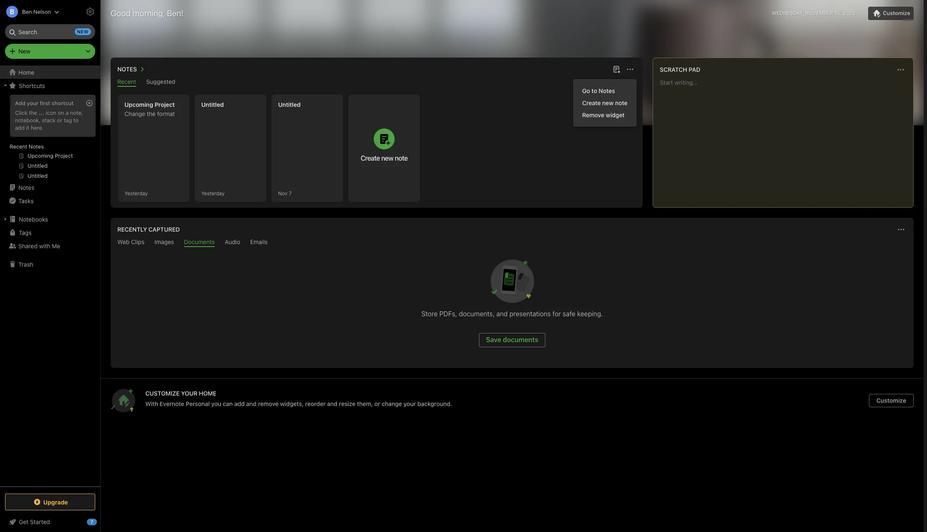 Task type: locate. For each thing, give the bounding box(es) containing it.
...
[[39, 109, 44, 116]]

and left remove
[[246, 401, 257, 408]]

and right documents,
[[497, 311, 508, 318]]

or right them, on the bottom of page
[[375, 401, 381, 408]]

notes down here.
[[29, 143, 44, 150]]

emails
[[250, 239, 268, 246]]

note
[[615, 99, 628, 107], [395, 155, 408, 162]]

and left resize
[[327, 401, 338, 408]]

7 inside help and learning task checklist field
[[91, 520, 93, 525]]

1 horizontal spatial to
[[592, 87, 597, 94]]

notes inside group
[[29, 143, 44, 150]]

2 vertical spatial new
[[382, 155, 394, 162]]

1 vertical spatial more actions image
[[897, 225, 907, 235]]

more actions field for recently captured
[[896, 224, 908, 236]]

it
[[26, 124, 29, 131]]

1 untitled from the left
[[201, 101, 224, 108]]

customize button
[[869, 7, 915, 20], [870, 395, 915, 408]]

new
[[77, 29, 89, 34], [603, 99, 614, 107], [382, 155, 394, 162]]

shortcuts
[[19, 82, 45, 89]]

0 horizontal spatial 7
[[91, 520, 93, 525]]

more actions image
[[897, 65, 907, 75]]

1 horizontal spatial untitled
[[278, 101, 301, 108]]

notes inside button
[[117, 66, 137, 73]]

recent down it
[[10, 143, 27, 150]]

images tab
[[155, 239, 174, 247]]

0 vertical spatial to
[[592, 87, 597, 94]]

0 horizontal spatial new
[[77, 29, 89, 34]]

remove widget
[[583, 112, 625, 119]]

widget
[[606, 112, 625, 119]]

1 vertical spatial recent
[[10, 143, 27, 150]]

0 horizontal spatial and
[[246, 401, 257, 408]]

recently captured
[[117, 226, 180, 233]]

0 vertical spatial create
[[583, 99, 601, 107]]

0 horizontal spatial note
[[395, 155, 408, 162]]

0 vertical spatial add
[[15, 124, 25, 131]]

0 horizontal spatial your
[[27, 100, 38, 107]]

0 horizontal spatial add
[[15, 124, 25, 131]]

documents tab panel
[[111, 247, 915, 369]]

2 horizontal spatial and
[[497, 311, 508, 318]]

click the ...
[[15, 109, 44, 116]]

to down note,
[[74, 117, 79, 124]]

personal
[[186, 401, 210, 408]]

recently captured button
[[116, 225, 180, 235]]

create new note button
[[349, 94, 421, 202]]

1 horizontal spatial new
[[382, 155, 394, 162]]

started
[[30, 519, 50, 526]]

tab list
[[112, 78, 642, 87], [112, 239, 913, 247]]

customize
[[884, 10, 911, 16], [877, 398, 907, 405]]

tab list containing web clips
[[112, 239, 913, 247]]

1 horizontal spatial add
[[234, 401, 245, 408]]

1 vertical spatial tab list
[[112, 239, 913, 247]]

7
[[289, 190, 292, 197], [91, 520, 93, 525]]

2 horizontal spatial new
[[603, 99, 614, 107]]

notes up 'recent' tab
[[117, 66, 137, 73]]

7 right nov
[[289, 190, 292, 197]]

1 vertical spatial add
[[234, 401, 245, 408]]

1 vertical spatial customize button
[[870, 395, 915, 408]]

untitled
[[201, 101, 224, 108], [278, 101, 301, 108]]

1 horizontal spatial or
[[375, 401, 381, 408]]

0 vertical spatial 7
[[289, 190, 292, 197]]

more actions image
[[626, 64, 636, 74], [897, 225, 907, 235]]

change
[[382, 401, 402, 408]]

you
[[211, 401, 221, 408]]

notes up tasks
[[18, 184, 34, 191]]

notes link
[[0, 181, 100, 194]]

0 horizontal spatial to
[[74, 117, 79, 124]]

wednesday, november 15, 2023
[[772, 10, 856, 16]]

1 horizontal spatial yesterday
[[201, 190, 225, 197]]

0 horizontal spatial create
[[361, 155, 380, 162]]

0 horizontal spatial recent
[[10, 143, 27, 150]]

new inside new search field
[[77, 29, 89, 34]]

create
[[583, 99, 601, 107], [361, 155, 380, 162]]

your
[[27, 100, 38, 107], [404, 401, 416, 408]]

or inside icon on a note, notebook, stack or tag to add it here.
[[57, 117, 62, 124]]

the left ...
[[29, 109, 37, 116]]

shortcut
[[52, 100, 74, 107]]

1 vertical spatial new
[[603, 99, 614, 107]]

1 tab list from the top
[[112, 78, 642, 87]]

2 tab list from the top
[[112, 239, 913, 247]]

more actions image inside field
[[897, 225, 907, 235]]

tab list for recently captured
[[112, 239, 913, 247]]

0 vertical spatial note
[[615, 99, 628, 107]]

1 vertical spatial to
[[74, 117, 79, 124]]

0 vertical spatial or
[[57, 117, 62, 124]]

add
[[15, 124, 25, 131], [234, 401, 245, 408]]

create inside create new note link
[[583, 99, 601, 107]]

safe
[[563, 311, 576, 318]]

images
[[155, 239, 174, 246]]

or
[[57, 117, 62, 124], [375, 401, 381, 408]]

1 vertical spatial or
[[375, 401, 381, 408]]

1 vertical spatial 7
[[91, 520, 93, 525]]

the inside upcoming project change the format
[[147, 110, 156, 117]]

1 vertical spatial create new note
[[361, 155, 408, 162]]

dropdown list menu
[[574, 85, 636, 121]]

0 vertical spatial recent
[[117, 78, 136, 85]]

1 horizontal spatial create new note
[[583, 99, 628, 107]]

scratch pad button
[[659, 65, 701, 75]]

group
[[0, 92, 100, 184]]

1 horizontal spatial your
[[404, 401, 416, 408]]

tab list containing recent
[[112, 78, 642, 87]]

first
[[40, 100, 50, 107]]

ben
[[22, 8, 32, 15]]

group containing add your first shortcut
[[0, 92, 100, 184]]

Start writing… text field
[[660, 79, 914, 201]]

add left it
[[15, 124, 25, 131]]

get
[[19, 519, 28, 526]]

or down 'on'
[[57, 117, 62, 124]]

customize
[[145, 390, 180, 398]]

recent inside tab list
[[117, 78, 136, 85]]

1 horizontal spatial the
[[147, 110, 156, 117]]

add inside icon on a note, notebook, stack or tag to add it here.
[[15, 124, 25, 131]]

0 horizontal spatial yesterday
[[125, 190, 148, 197]]

recent for recent notes
[[10, 143, 27, 150]]

0 vertical spatial customize
[[884, 10, 911, 16]]

shortcuts button
[[0, 79, 100, 92]]

recent inside group
[[10, 143, 27, 150]]

wednesday,
[[772, 10, 805, 16]]

2 yesterday from the left
[[201, 190, 225, 197]]

nov
[[278, 190, 288, 197]]

notebooks
[[19, 216, 48, 223]]

0 vertical spatial create new note
[[583, 99, 628, 107]]

Search text field
[[11, 24, 89, 39]]

1 vertical spatial your
[[404, 401, 416, 408]]

good morning, ben!
[[111, 8, 184, 18]]

More actions field
[[625, 64, 637, 75], [896, 64, 907, 76], [896, 224, 908, 236]]

add right can
[[234, 401, 245, 408]]

0 horizontal spatial untitled
[[201, 101, 224, 108]]

1 horizontal spatial more actions image
[[897, 225, 907, 235]]

upgrade button
[[5, 494, 95, 511]]

0 vertical spatial your
[[27, 100, 38, 107]]

15,
[[835, 10, 842, 16]]

notes
[[117, 66, 137, 73], [599, 87, 615, 94], [29, 143, 44, 150], [18, 184, 34, 191]]

notes up create new note link
[[599, 87, 615, 94]]

new search field
[[11, 24, 91, 39]]

clips
[[131, 239, 145, 246]]

0 vertical spatial more actions image
[[626, 64, 636, 74]]

with
[[39, 243, 50, 250]]

home
[[199, 390, 217, 398]]

here.
[[31, 124, 44, 131]]

evernote
[[160, 401, 184, 408]]

0 vertical spatial tab list
[[112, 78, 642, 87]]

7 left "click to collapse" icon
[[91, 520, 93, 525]]

1 vertical spatial note
[[395, 155, 408, 162]]

november
[[806, 10, 834, 16]]

tree
[[0, 66, 100, 487]]

0 vertical spatial new
[[77, 29, 89, 34]]

add inside customize your home with evernote personal you can add and remove widgets, reorder and resize them, or change your background.
[[234, 401, 245, 408]]

new inside create new note button
[[382, 155, 394, 162]]

0 horizontal spatial create new note
[[361, 155, 408, 162]]

the left format
[[147, 110, 156, 117]]

2 untitled from the left
[[278, 101, 301, 108]]

ben nelson
[[22, 8, 51, 15]]

shared with me link
[[0, 240, 100, 253]]

7 inside "recent" tab panel
[[289, 190, 292, 197]]

0 horizontal spatial the
[[29, 109, 37, 116]]

1 horizontal spatial recent
[[117, 78, 136, 85]]

to right go
[[592, 87, 597, 94]]

1 horizontal spatial and
[[327, 401, 338, 408]]

your up click the ...
[[27, 100, 38, 107]]

0 vertical spatial customize button
[[869, 7, 915, 20]]

1 horizontal spatial note
[[615, 99, 628, 107]]

and
[[497, 311, 508, 318], [246, 401, 257, 408], [327, 401, 338, 408]]

store pdfs, documents, and presentations for safe keeping.
[[422, 311, 604, 318]]

a
[[66, 109, 69, 116]]

your right change
[[404, 401, 416, 408]]

1 horizontal spatial create
[[583, 99, 601, 107]]

or inside customize your home with evernote personal you can add and remove widgets, reorder and resize them, or change your background.
[[375, 401, 381, 408]]

recent down notes button
[[117, 78, 136, 85]]

0 horizontal spatial or
[[57, 117, 62, 124]]

1 vertical spatial create
[[361, 155, 380, 162]]

more actions field for scratch pad
[[896, 64, 907, 76]]

to inside dropdown list menu
[[592, 87, 597, 94]]

icon on a note, notebook, stack or tag to add it here.
[[15, 109, 83, 131]]

1 horizontal spatial 7
[[289, 190, 292, 197]]

create new note
[[583, 99, 628, 107], [361, 155, 408, 162]]



Task type: describe. For each thing, give the bounding box(es) containing it.
store
[[422, 311, 438, 318]]

new
[[18, 48, 30, 55]]

documents tab
[[184, 239, 215, 247]]

recent tab panel
[[111, 87, 643, 208]]

audio tab
[[225, 239, 240, 247]]

change
[[125, 110, 145, 117]]

shared
[[18, 243, 38, 250]]

captured
[[149, 226, 180, 233]]

notes inside dropdown list menu
[[599, 87, 615, 94]]

notebook,
[[15, 117, 41, 124]]

background.
[[418, 401, 453, 408]]

emails tab
[[250, 239, 268, 247]]

save
[[486, 336, 502, 344]]

recent for recent
[[117, 78, 136, 85]]

tasks button
[[0, 194, 100, 208]]

format
[[157, 110, 175, 117]]

scratch
[[660, 66, 688, 73]]

your inside group
[[27, 100, 38, 107]]

the inside group
[[29, 109, 37, 116]]

to inside icon on a note, notebook, stack or tag to add it here.
[[74, 117, 79, 124]]

upgrade
[[43, 499, 68, 506]]

create new note inside dropdown list menu
[[583, 99, 628, 107]]

untitled for yesterday
[[201, 101, 224, 108]]

and inside the documents tab panel
[[497, 311, 508, 318]]

Help and Learning task checklist field
[[0, 516, 100, 530]]

web
[[117, 239, 130, 246]]

note,
[[70, 109, 83, 116]]

tags button
[[0, 226, 100, 240]]

recent tab
[[117, 78, 136, 87]]

pad
[[689, 66, 701, 73]]

stack
[[42, 117, 56, 124]]

icon
[[46, 109, 56, 116]]

Account field
[[0, 3, 59, 20]]

me
[[52, 243, 60, 250]]

home link
[[0, 66, 100, 79]]

create new note link
[[574, 97, 636, 109]]

save documents
[[486, 336, 539, 344]]

new inside create new note link
[[603, 99, 614, 107]]

suggested
[[146, 78, 175, 85]]

save documents button
[[479, 334, 546, 348]]

suggested tab
[[146, 78, 175, 87]]

trash link
[[0, 258, 100, 271]]

with
[[145, 401, 158, 408]]

notes button
[[116, 64, 147, 74]]

create new note inside button
[[361, 155, 408, 162]]

for
[[553, 311, 561, 318]]

nelson
[[33, 8, 51, 15]]

note inside button
[[395, 155, 408, 162]]

presentations
[[510, 311, 551, 318]]

your inside customize your home with evernote personal you can add and remove widgets, reorder and resize them, or change your background.
[[404, 401, 416, 408]]

click
[[15, 109, 27, 116]]

shared with me
[[18, 243, 60, 250]]

go
[[583, 87, 590, 94]]

go to notes link
[[574, 85, 636, 97]]

remove
[[583, 112, 605, 119]]

reorder
[[305, 401, 326, 408]]

1 vertical spatial customize
[[877, 398, 907, 405]]

tree containing home
[[0, 66, 100, 487]]

create inside create new note button
[[361, 155, 380, 162]]

settings image
[[85, 7, 95, 17]]

upcoming
[[125, 101, 153, 108]]

ben!
[[167, 8, 184, 18]]

add your first shortcut
[[15, 100, 74, 107]]

on
[[58, 109, 64, 116]]

upcoming project change the format
[[125, 101, 175, 117]]

home
[[18, 69, 34, 76]]

tag
[[64, 117, 72, 124]]

resize
[[339, 401, 356, 408]]

pdfs,
[[440, 311, 458, 318]]

new button
[[5, 44, 95, 59]]

them,
[[357, 401, 373, 408]]

tab list for notes
[[112, 78, 642, 87]]

notebooks link
[[0, 213, 100, 226]]

add
[[15, 100, 25, 107]]

expand notebooks image
[[2, 216, 9, 223]]

tags
[[19, 229, 32, 236]]

audio
[[225, 239, 240, 246]]

morning,
[[133, 8, 165, 18]]

documents,
[[459, 311, 495, 318]]

keeping.
[[578, 311, 604, 318]]

good
[[111, 8, 131, 18]]

remove widget link
[[574, 109, 636, 121]]

remove
[[258, 401, 279, 408]]

widgets,
[[280, 401, 304, 408]]

recent notes
[[10, 143, 44, 150]]

web clips
[[117, 239, 145, 246]]

documents
[[503, 336, 539, 344]]

nov 7
[[278, 190, 292, 197]]

web clips tab
[[117, 239, 145, 247]]

trash
[[18, 261, 33, 268]]

scratch pad
[[660, 66, 701, 73]]

your
[[181, 390, 198, 398]]

tasks
[[18, 198, 34, 205]]

untitled for nov 7
[[278, 101, 301, 108]]

0 horizontal spatial more actions image
[[626, 64, 636, 74]]

customize your home with evernote personal you can add and remove widgets, reorder and resize them, or change your background.
[[145, 390, 453, 408]]

project
[[155, 101, 175, 108]]

1 yesterday from the left
[[125, 190, 148, 197]]

get started
[[19, 519, 50, 526]]

note inside dropdown list menu
[[615, 99, 628, 107]]

click to collapse image
[[97, 517, 103, 528]]

go to notes
[[583, 87, 615, 94]]

2023
[[843, 10, 856, 16]]

documents
[[184, 239, 215, 246]]



Task type: vqa. For each thing, say whether or not it's contained in the screenshot.
shortcut at the left top
yes



